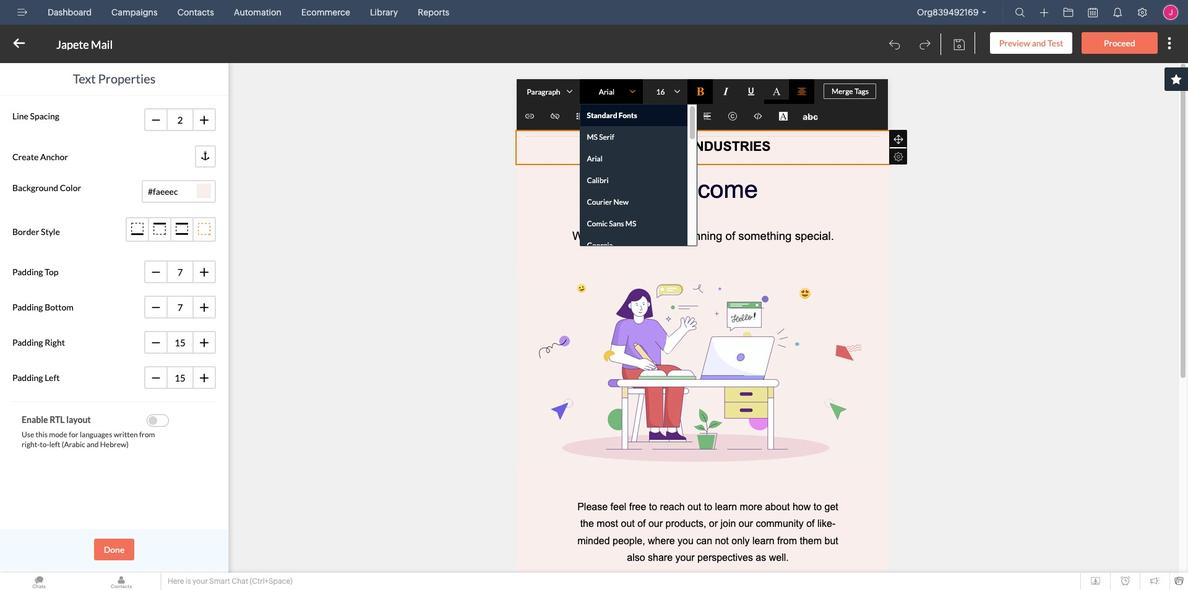 Task type: locate. For each thing, give the bounding box(es) containing it.
reports link
[[413, 0, 454, 25]]

campaigns link
[[107, 0, 163, 25]]

chats image
[[0, 573, 78, 590]]

chat
[[232, 577, 248, 586]]

(ctrl+space)
[[250, 577, 293, 586]]

ecommerce link
[[296, 0, 355, 25]]

dashboard
[[48, 7, 92, 17]]

configure settings image
[[1138, 7, 1148, 17]]

contacts image
[[82, 573, 160, 590]]

is
[[186, 577, 191, 586]]

dashboard link
[[43, 0, 97, 25]]

org839492169
[[917, 7, 979, 17]]

calendar image
[[1088, 7, 1098, 17]]

your
[[192, 577, 208, 586]]

here is your smart chat (ctrl+space)
[[168, 577, 293, 586]]

smart
[[209, 577, 230, 586]]

ecommerce
[[301, 7, 350, 17]]

contacts
[[177, 7, 214, 17]]

reports
[[418, 7, 449, 17]]



Task type: vqa. For each thing, say whether or not it's contained in the screenshot.
On
no



Task type: describe. For each thing, give the bounding box(es) containing it.
automation
[[234, 7, 282, 17]]

automation link
[[229, 0, 287, 25]]

notifications image
[[1113, 7, 1123, 17]]

folder image
[[1064, 7, 1074, 17]]

campaigns
[[111, 7, 158, 17]]

library link
[[365, 0, 403, 25]]

here
[[168, 577, 184, 586]]

contacts link
[[172, 0, 219, 25]]

quick actions image
[[1040, 8, 1049, 17]]

search image
[[1015, 7, 1025, 17]]

library
[[370, 7, 398, 17]]



